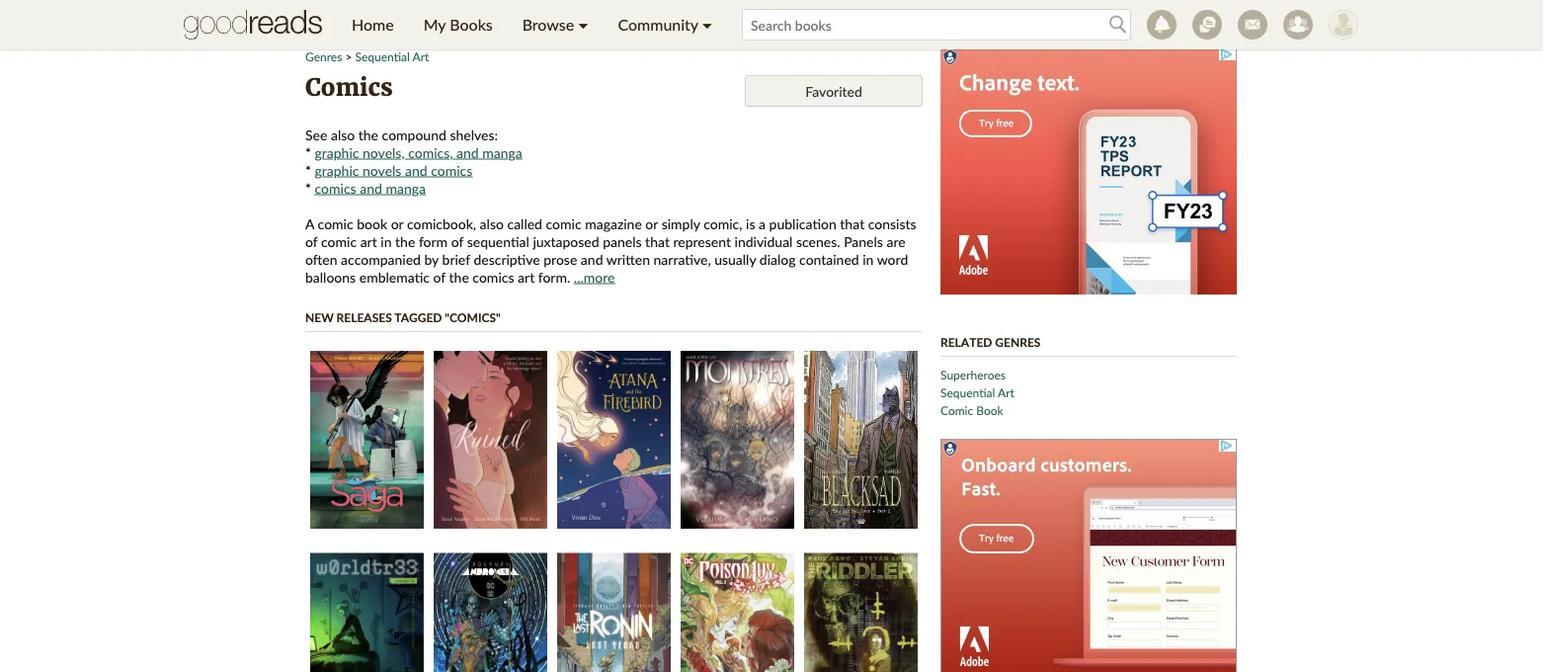 Task type: vqa. For each thing, say whether or not it's contained in the screenshot.
bottom graphic
yes



Task type: describe. For each thing, give the bounding box(es) containing it.
2 vertical spatial advertisement region
[[941, 439, 1237, 672]]

see
[[305, 126, 327, 143]]

menu containing home
[[337, 0, 727, 49]]

superheroes
[[941, 367, 1006, 381]]

1 horizontal spatial in
[[863, 251, 874, 267]]

the inside see also the compound shelves: * graphic novels, comics, and manga * graphic novels and comics * comics and manga
[[359, 126, 378, 143]]

and down novels
[[360, 179, 382, 196]]

2 * from the top
[[305, 162, 311, 178]]

tagged
[[395, 310, 442, 324]]

often
[[305, 251, 338, 267]]

publication
[[769, 215, 837, 232]]

inbox image
[[1238, 10, 1268, 40]]

contained
[[800, 251, 859, 267]]

favorited link
[[745, 75, 923, 107]]

scenes.
[[797, 233, 841, 250]]

1 vertical spatial the
[[395, 233, 415, 250]]

my
[[424, 15, 446, 34]]

books
[[450, 15, 493, 34]]

emblematic
[[359, 268, 430, 285]]

and inside the a comic book or comicbook, also called comic magazine or simply comic, is a publication that consists of comic art in the form of sequential juxtaposed panels that represent individual scenes. panels are often accompanied by brief descriptive prose and written narrative, usually dialog contained in word balloons emblematic of the comics art form.
[[581, 251, 603, 267]]

1 vertical spatial comics
[[315, 179, 356, 196]]

written
[[607, 251, 650, 267]]

1 horizontal spatial art
[[518, 268, 535, 285]]

panels
[[844, 233, 883, 250]]

releases
[[337, 310, 392, 324]]

comics and manga link
[[315, 179, 426, 196]]

▾ for community ▾
[[702, 15, 713, 34]]

sequential inside superheroes sequential art comic book
[[941, 385, 996, 399]]

comic,
[[704, 215, 743, 232]]

art inside superheroes sequential art comic book
[[998, 385, 1015, 399]]

poison ivy, vol. 2 image
[[681, 553, 795, 672]]

sequential
[[467, 233, 530, 250]]

and down shelves:
[[457, 144, 479, 161]]

0 horizontal spatial of
[[305, 233, 318, 250]]

related
[[941, 335, 993, 349]]

aquaman: andromeda image
[[434, 553, 547, 672]]

bob builder image
[[1329, 10, 1359, 40]]

1 horizontal spatial sequential art link
[[941, 385, 1015, 399]]

1 * from the top
[[305, 144, 311, 161]]

simply
[[662, 215, 700, 232]]

browse
[[522, 15, 574, 34]]

Search for books to add to your shelves search field
[[742, 9, 1132, 41]]

superheroes sequential art comic book
[[941, 367, 1015, 417]]

comic up often
[[321, 233, 357, 250]]

community ▾
[[618, 15, 713, 34]]

dialog
[[760, 251, 796, 267]]

0 horizontal spatial that
[[645, 233, 670, 250]]

1 graphic from the top
[[315, 144, 359, 161]]

is
[[746, 215, 755, 232]]

represent
[[673, 233, 731, 250]]

graphic novels and comics link
[[315, 162, 473, 178]]

my group discussions image
[[1193, 10, 1222, 40]]

magazine
[[585, 215, 642, 232]]

0 vertical spatial comics
[[431, 162, 473, 178]]

panels
[[603, 233, 642, 250]]

1 horizontal spatial manga
[[482, 144, 523, 161]]

juxtaposed
[[533, 233, 599, 250]]

...more link
[[574, 268, 615, 285]]

notifications image
[[1147, 10, 1177, 40]]

0 horizontal spatial sequential art link
[[355, 49, 429, 63]]

genres > sequential art
[[305, 49, 429, 63]]

w0rldtr33 (worldtree) vol. 1 image
[[310, 553, 424, 672]]

Search books text field
[[742, 9, 1132, 41]]

prose
[[544, 251, 577, 267]]

community ▾ button
[[603, 0, 727, 49]]

they all fall down, part 2 (blacksad, #7) image
[[804, 351, 918, 529]]

3 * from the top
[[305, 179, 311, 196]]

community
[[618, 15, 698, 34]]

0 horizontal spatial art
[[413, 49, 429, 63]]

comics inside the a comic book or comicbook, also called comic magazine or simply comic, is a publication that consists of comic art in the form of sequential juxtaposed panels that represent individual scenes. panels are often accompanied by brief descriptive prose and written narrative, usually dialog contained in word balloons emblematic of the comics art form.
[[473, 268, 514, 285]]

browse ▾ button
[[508, 0, 603, 49]]

comicbook,
[[407, 215, 476, 232]]

shelves:
[[450, 126, 498, 143]]

the riddler: year one image
[[804, 553, 918, 672]]



Task type: locate. For each thing, give the bounding box(es) containing it.
the
[[359, 126, 378, 143], [395, 233, 415, 250], [449, 268, 469, 285]]

art down book
[[360, 233, 377, 250]]

are
[[887, 233, 906, 250]]

teenage mutant ninja turtles: the last ronin - lost years image
[[557, 553, 671, 672]]

book
[[357, 215, 387, 232]]

sequential down home
[[355, 49, 410, 63]]

consists
[[868, 215, 917, 232]]

0 vertical spatial advertisement region
[[293, 0, 1251, 33]]

a
[[759, 215, 766, 232]]

graphic down see
[[315, 144, 359, 161]]

and down graphic novels, comics, and manga link
[[405, 162, 428, 178]]

ruined image
[[434, 351, 547, 529]]

0 vertical spatial the
[[359, 126, 378, 143]]

1 vertical spatial sequential art link
[[941, 385, 1015, 399]]

0 horizontal spatial art
[[360, 233, 377, 250]]

sequential art link down home
[[355, 49, 429, 63]]

comics
[[431, 162, 473, 178], [315, 179, 356, 196], [473, 268, 514, 285]]

of down 'a'
[[305, 233, 318, 250]]

also inside the a comic book or comicbook, also called comic magazine or simply comic, is a publication that consists of comic art in the form of sequential juxtaposed panels that represent individual scenes. panels are often accompanied by brief descriptive prose and written narrative, usually dialog contained in word balloons emblematic of the comics art form.
[[480, 215, 504, 232]]

also inside see also the compound shelves: * graphic novels, comics, and manga * graphic novels and comics * comics and manga
[[331, 126, 355, 143]]

1 horizontal spatial sequential
[[941, 385, 996, 399]]

browse ▾
[[522, 15, 589, 34]]

1 vertical spatial sequential
[[941, 385, 996, 399]]

new
[[305, 310, 334, 324]]

2 vertical spatial *
[[305, 179, 311, 196]]

saga, volume 11 image
[[310, 351, 424, 529]]

comic right 'a'
[[318, 215, 353, 232]]

home link
[[337, 0, 409, 49]]

0 horizontal spatial genres
[[305, 49, 342, 63]]

▾ for browse ▾
[[578, 15, 589, 34]]

genres right related
[[995, 335, 1041, 349]]

1 vertical spatial *
[[305, 162, 311, 178]]

form.
[[538, 268, 570, 285]]

0 horizontal spatial also
[[331, 126, 355, 143]]

0 vertical spatial also
[[331, 126, 355, 143]]

art
[[413, 49, 429, 63], [998, 385, 1015, 399]]

in down panels
[[863, 251, 874, 267]]

1 horizontal spatial or
[[646, 215, 658, 232]]

1 vertical spatial graphic
[[315, 162, 359, 178]]

0 horizontal spatial sequential
[[355, 49, 410, 63]]

"comics"
[[445, 310, 501, 324]]

graphic up the comics and manga link
[[315, 162, 359, 178]]

the down brief
[[449, 268, 469, 285]]

comic book link
[[941, 403, 1004, 417]]

called
[[507, 215, 543, 232]]

0 horizontal spatial manga
[[386, 179, 426, 196]]

2 ▾ from the left
[[702, 15, 713, 34]]

1 vertical spatial manga
[[386, 179, 426, 196]]

friend requests image
[[1284, 10, 1313, 40]]

superheroes link
[[941, 367, 1006, 381]]

2 graphic from the top
[[315, 162, 359, 178]]

genres link
[[305, 49, 342, 63]]

genres left ">"
[[305, 49, 342, 63]]

1 vertical spatial that
[[645, 233, 670, 250]]

the up novels,
[[359, 126, 378, 143]]

comics down comics,
[[431, 162, 473, 178]]

1 horizontal spatial of
[[433, 268, 446, 285]]

▾
[[578, 15, 589, 34], [702, 15, 713, 34]]

manga down shelves:
[[482, 144, 523, 161]]

in up the accompanied at the left of the page
[[381, 233, 392, 250]]

monstress, vol. 8: inferno image
[[681, 351, 795, 529]]

0 vertical spatial graphic
[[315, 144, 359, 161]]

2 or from the left
[[646, 215, 658, 232]]

see also the compound shelves: * graphic novels, comics, and manga * graphic novels and comics * comics and manga
[[305, 126, 523, 196]]

1 horizontal spatial art
[[998, 385, 1015, 399]]

and up ...more
[[581, 251, 603, 267]]

sequential art link
[[355, 49, 429, 63], [941, 385, 1015, 399]]

0 vertical spatial that
[[840, 215, 865, 232]]

art up book
[[998, 385, 1015, 399]]

advertisement region
[[293, 0, 1251, 33], [941, 47, 1237, 295], [941, 439, 1237, 672]]

or right book
[[391, 215, 404, 232]]

atana and the firebird (atana, 1) image
[[557, 351, 671, 529]]

in
[[381, 233, 392, 250], [863, 251, 874, 267]]

art down descriptive
[[518, 268, 535, 285]]

usually
[[715, 251, 756, 267]]

1 vertical spatial in
[[863, 251, 874, 267]]

0 vertical spatial *
[[305, 144, 311, 161]]

graphic novels, comics, and manga link
[[315, 144, 523, 161]]

accompanied
[[341, 251, 421, 267]]

that up panels
[[840, 215, 865, 232]]

or left simply
[[646, 215, 658, 232]]

word
[[877, 251, 908, 267]]

graphic
[[315, 144, 359, 161], [315, 162, 359, 178]]

narrative,
[[654, 251, 711, 267]]

compound
[[382, 126, 447, 143]]

a
[[305, 215, 314, 232]]

0 vertical spatial in
[[381, 233, 392, 250]]

of down the by
[[433, 268, 446, 285]]

1 vertical spatial art
[[998, 385, 1015, 399]]

home
[[352, 15, 394, 34]]

0 horizontal spatial ▾
[[578, 15, 589, 34]]

0 horizontal spatial the
[[359, 126, 378, 143]]

manga
[[482, 144, 523, 161], [386, 179, 426, 196]]

or
[[391, 215, 404, 232], [646, 215, 658, 232]]

0 horizontal spatial or
[[391, 215, 404, 232]]

1 horizontal spatial that
[[840, 215, 865, 232]]

1 vertical spatial also
[[480, 215, 504, 232]]

2 vertical spatial comics
[[473, 268, 514, 285]]

and
[[457, 144, 479, 161], [405, 162, 428, 178], [360, 179, 382, 196], [581, 251, 603, 267]]

comic up juxtaposed
[[546, 215, 582, 232]]

0 vertical spatial genres
[[305, 49, 342, 63]]

comics down descriptive
[[473, 268, 514, 285]]

sequential art link down the superheroes link
[[941, 385, 1015, 399]]

also right see
[[331, 126, 355, 143]]

0 vertical spatial sequential art link
[[355, 49, 429, 63]]

>
[[345, 49, 352, 63]]

novels
[[363, 162, 402, 178]]

art down my
[[413, 49, 429, 63]]

*
[[305, 144, 311, 161], [305, 162, 311, 178], [305, 179, 311, 196]]

the left form
[[395, 233, 415, 250]]

0 vertical spatial art
[[360, 233, 377, 250]]

also up sequential in the left of the page
[[480, 215, 504, 232]]

favorited
[[806, 83, 863, 99]]

1 horizontal spatial also
[[480, 215, 504, 232]]

1 horizontal spatial the
[[395, 233, 415, 250]]

also
[[331, 126, 355, 143], [480, 215, 504, 232]]

0 vertical spatial sequential
[[355, 49, 410, 63]]

genres
[[305, 49, 342, 63], [995, 335, 1041, 349]]

of up brief
[[451, 233, 464, 250]]

comic
[[941, 403, 974, 417]]

2 vertical spatial the
[[449, 268, 469, 285]]

comic
[[318, 215, 353, 232], [546, 215, 582, 232], [321, 233, 357, 250]]

that
[[840, 215, 865, 232], [645, 233, 670, 250]]

novels,
[[363, 144, 405, 161]]

comics
[[305, 72, 393, 102]]

1 or from the left
[[391, 215, 404, 232]]

menu
[[337, 0, 727, 49]]

1 horizontal spatial ▾
[[702, 15, 713, 34]]

2 horizontal spatial of
[[451, 233, 464, 250]]

my books link
[[409, 0, 508, 49]]

sequential up comic book 'link'
[[941, 385, 996, 399]]

form
[[419, 233, 448, 250]]

balloons
[[305, 268, 356, 285]]

1 vertical spatial art
[[518, 268, 535, 285]]

new releases tagged "comics" link
[[305, 310, 501, 324]]

1 horizontal spatial genres
[[995, 335, 1041, 349]]

descriptive
[[474, 251, 540, 267]]

1 vertical spatial advertisement region
[[941, 47, 1237, 295]]

...more
[[574, 268, 615, 285]]

0 vertical spatial art
[[413, 49, 429, 63]]

comics down see
[[315, 179, 356, 196]]

related genres
[[941, 335, 1041, 349]]

2 horizontal spatial the
[[449, 268, 469, 285]]

manga down graphic novels and comics link
[[386, 179, 426, 196]]

0 horizontal spatial in
[[381, 233, 392, 250]]

0 vertical spatial manga
[[482, 144, 523, 161]]

new releases tagged "comics"
[[305, 310, 501, 324]]

of
[[305, 233, 318, 250], [451, 233, 464, 250], [433, 268, 446, 285]]

▾ right browse on the top left of page
[[578, 15, 589, 34]]

that down simply
[[645, 233, 670, 250]]

a comic book or comicbook, also called comic magazine or simply comic, is a publication that consists of comic art in the form of sequential juxtaposed panels that represent individual scenes. panels are often accompanied by brief descriptive prose and written narrative, usually dialog contained in word balloons emblematic of the comics art form.
[[305, 215, 917, 285]]

1 vertical spatial genres
[[995, 335, 1041, 349]]

comics,
[[408, 144, 453, 161]]

art
[[360, 233, 377, 250], [518, 268, 535, 285]]

brief
[[442, 251, 470, 267]]

my books
[[424, 15, 493, 34]]

individual
[[735, 233, 793, 250]]

book
[[977, 403, 1004, 417]]

1 ▾ from the left
[[578, 15, 589, 34]]

by
[[424, 251, 439, 267]]

▾ right community
[[702, 15, 713, 34]]

sequential
[[355, 49, 410, 63], [941, 385, 996, 399]]



